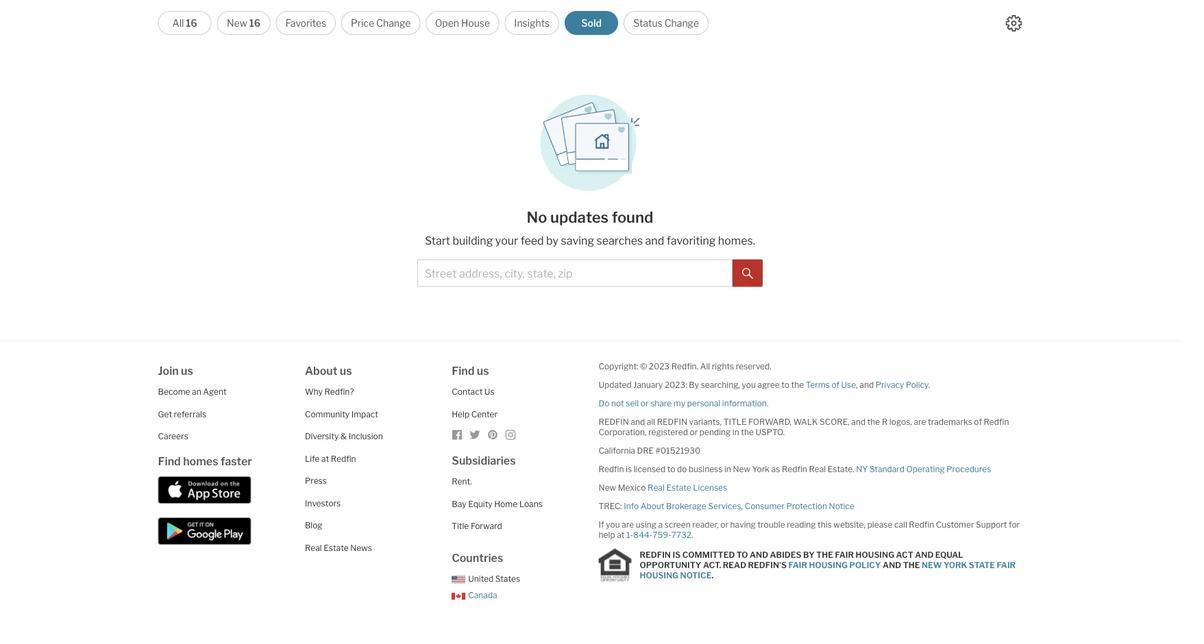 Task type: describe. For each thing, give the bounding box(es) containing it.
life
[[305, 454, 320, 464]]

why redfin?
[[305, 387, 354, 397]]

1 horizontal spatial and
[[883, 560, 901, 570]]

and left all
[[631, 417, 645, 427]]

information
[[722, 399, 767, 409]]

center
[[471, 409, 498, 419]]

licensed
[[634, 464, 666, 474]]

protection
[[787, 501, 827, 511]]

reader,
[[693, 520, 719, 530]]

if
[[599, 520, 604, 530]]

new mexico real estate licenses
[[599, 483, 727, 493]]

2023
[[649, 362, 670, 372]]

by
[[546, 234, 559, 247]]

redfin for is
[[640, 550, 671, 560]]

Favorites radio
[[276, 11, 336, 35]]

licenses
[[693, 483, 727, 493]]

this
[[818, 520, 832, 530]]

forward
[[471, 521, 502, 531]]

1 horizontal spatial you
[[742, 380, 756, 390]]

corporation,
[[599, 427, 647, 437]]

operating
[[906, 464, 945, 474]]

call
[[894, 520, 907, 530]]

careers button
[[158, 431, 188, 441]]

privacy
[[876, 380, 904, 390]]

redfin inside if you are using a screen reader, or having trouble reading this website, please call redfin customer support for help at
[[909, 520, 934, 530]]

policy
[[906, 380, 929, 390]]

title
[[724, 417, 747, 427]]

redfin for and
[[599, 417, 629, 427]]

1 vertical spatial the
[[903, 560, 920, 570]]

please
[[868, 520, 893, 530]]

housing inside new york state fair housing notice
[[640, 570, 679, 580]]

1 vertical spatial all
[[700, 362, 710, 372]]

New radio
[[217, 11, 270, 35]]

standard
[[870, 464, 905, 474]]

us for find us
[[477, 364, 489, 378]]

redfin facebook image
[[452, 429, 463, 440]]

searches
[[597, 234, 643, 247]]

us for join us
[[181, 364, 193, 378]]

1-844-759-7732 .
[[626, 530, 693, 540]]

. right privacy
[[929, 380, 930, 390]]

your
[[495, 234, 518, 247]]

rent. button
[[452, 477, 472, 487]]

united
[[468, 574, 494, 584]]

building
[[453, 234, 493, 247]]

0 horizontal spatial ,
[[741, 501, 743, 511]]

or inside redfin and all redfin variants, title forward, walk score, and the r logos, are trademarks of redfin corporation, registered or pending in the uspto.
[[690, 427, 698, 437]]

. down act.
[[712, 570, 714, 580]]

2 horizontal spatial the
[[868, 417, 880, 427]]

california
[[599, 446, 635, 456]]

are inside redfin and all redfin variants, title forward, walk score, and the r logos, are trademarks of redfin corporation, registered or pending in the uspto.
[[914, 417, 926, 427]]

california dre #01521930
[[599, 446, 701, 456]]

help
[[452, 409, 470, 419]]

7732
[[672, 530, 692, 540]]

new for new mexico real estate licenses
[[599, 483, 616, 493]]

redfin twitter image
[[470, 429, 481, 440]]

all inside "radio"
[[172, 17, 184, 29]]

is
[[673, 550, 681, 560]]

canadian flag image
[[452, 593, 466, 600]]

us flag image
[[452, 576, 466, 583]]

in inside redfin and all redfin variants, title forward, walk score, and the r logos, are trademarks of redfin corporation, registered or pending in the uspto.
[[733, 427, 739, 437]]

impact
[[351, 409, 378, 419]]

get
[[158, 409, 172, 419]]

saving
[[561, 234, 594, 247]]

canada
[[468, 591, 497, 600]]

1-844-759-7732 link
[[626, 530, 692, 540]]

updated
[[599, 380, 632, 390]]

pending
[[700, 427, 731, 437]]

title forward
[[452, 521, 502, 531]]

new york state fair housing notice
[[640, 560, 1016, 580]]

using
[[636, 520, 657, 530]]

blog
[[305, 521, 323, 531]]

forward,
[[749, 417, 792, 427]]

help center
[[452, 409, 498, 419]]

states
[[495, 574, 520, 584]]

countries
[[452, 551, 503, 564]]

1 horizontal spatial ,
[[856, 380, 858, 390]]

opportunity
[[640, 560, 701, 570]]

york
[[752, 464, 770, 474]]

abides
[[770, 550, 802, 560]]

ny
[[856, 464, 868, 474]]

0 vertical spatial to
[[782, 380, 790, 390]]

16 for new 16
[[249, 17, 261, 29]]

1 vertical spatial real
[[648, 483, 665, 493]]

reading
[[787, 520, 816, 530]]

download the redfin app from the google play store image
[[158, 518, 251, 545]]

equal housing opportunity image
[[599, 549, 632, 582]]

by
[[803, 550, 815, 560]]

contact
[[452, 387, 483, 397]]

subsidiaries
[[452, 454, 516, 467]]

share
[[651, 399, 672, 409]]

consumer
[[745, 501, 785, 511]]

redfin inside redfin and all redfin variants, title forward, walk score, and the r logos, are trademarks of redfin corporation, registered or pending in the uspto.
[[984, 417, 1009, 427]]

0 horizontal spatial and
[[750, 550, 768, 560]]

title forward button
[[452, 521, 502, 531]]

of inside redfin and all redfin variants, title forward, walk score, and the r logos, are trademarks of redfin corporation, registered or pending in the uspto.
[[974, 417, 982, 427]]

0 horizontal spatial fair
[[789, 560, 807, 570]]

get referrals button
[[158, 409, 206, 419]]

bay equity home loans
[[452, 499, 543, 509]]

2023:
[[665, 380, 687, 390]]

as
[[772, 464, 780, 474]]

news
[[350, 543, 372, 553]]

at inside if you are using a screen reader, or having trouble reading this website, please call redfin customer support for help at
[[617, 530, 625, 540]]

rights
[[712, 362, 734, 372]]

consumer protection notice link
[[745, 501, 855, 511]]

change for status change
[[665, 17, 699, 29]]

redfin left is
[[599, 464, 624, 474]]

fair inside redfin is committed to and abides by the fair housing act and equal opportunity act. read redfin's
[[835, 550, 854, 560]]

diversity & inclusion button
[[305, 431, 383, 441]]

. down reader,
[[692, 530, 693, 540]]

favorites
[[285, 17, 326, 29]]

why
[[305, 387, 323, 397]]

inclusion
[[349, 431, 383, 441]]

life at redfin button
[[305, 454, 356, 464]]

0 horizontal spatial or
[[641, 399, 649, 409]]

dre
[[637, 446, 654, 456]]

real estate licenses link
[[648, 483, 727, 493]]

. down agree
[[767, 399, 769, 409]]

0 horizontal spatial in
[[724, 464, 731, 474]]

services
[[708, 501, 741, 511]]

searching,
[[701, 380, 740, 390]]

join
[[158, 364, 179, 378]]

state
[[969, 560, 995, 570]]

fair housing policy and the
[[789, 560, 922, 570]]

0 vertical spatial real
[[809, 464, 826, 474]]



Task type: locate. For each thing, give the bounding box(es) containing it.
redfin down &
[[331, 454, 356, 464]]

and up 'new'
[[915, 550, 934, 560]]

favoriting
[[667, 234, 716, 247]]

uspto.
[[756, 427, 785, 437]]

of right 'trademarks'
[[974, 417, 982, 427]]

2 vertical spatial new
[[599, 483, 616, 493]]

are up the "1-"
[[622, 520, 634, 530]]

estate.
[[828, 464, 854, 474]]

title
[[452, 521, 469, 531]]

Open House radio
[[426, 11, 499, 35]]

16 inside all "radio"
[[186, 17, 197, 29]]

logos,
[[890, 417, 912, 427]]

a
[[658, 520, 663, 530]]

0 horizontal spatial the
[[741, 427, 754, 437]]

find for find us
[[452, 364, 475, 378]]

in right 'business'
[[724, 464, 731, 474]]

1 vertical spatial to
[[667, 464, 675, 474]]

0 horizontal spatial at
[[321, 454, 329, 464]]

an
[[192, 387, 201, 397]]

redfin up registered
[[657, 417, 688, 427]]

0 vertical spatial find
[[452, 364, 475, 378]]

2 horizontal spatial us
[[477, 364, 489, 378]]

1 horizontal spatial find
[[452, 364, 475, 378]]

1 us from the left
[[181, 364, 193, 378]]

agent
[[203, 387, 227, 397]]

redfin up corporation,
[[599, 417, 629, 427]]

©
[[640, 362, 647, 372]]

16 left the new 16
[[186, 17, 197, 29]]

1-
[[626, 530, 633, 540]]

all left the new 16
[[172, 17, 184, 29]]

2 change from the left
[[665, 17, 699, 29]]

1 vertical spatial estate
[[324, 543, 349, 553]]

1 vertical spatial housing
[[809, 560, 848, 570]]

copyright:
[[599, 362, 639, 372]]

Status Change radio
[[624, 11, 709, 35]]

0 vertical spatial the
[[817, 550, 833, 560]]

us up redfin?
[[340, 364, 352, 378]]

housing down by
[[809, 560, 848, 570]]

the down act
[[903, 560, 920, 570]]

1 horizontal spatial housing
[[809, 560, 848, 570]]

notice
[[680, 570, 712, 580]]

in down title
[[733, 427, 739, 437]]

estate down do
[[667, 483, 691, 493]]

redfin instagram image
[[505, 429, 516, 440]]

start
[[425, 234, 450, 247]]

info
[[624, 501, 639, 511]]

2 horizontal spatial fair
[[997, 560, 1016, 570]]

0 vertical spatial in
[[733, 427, 739, 437]]

0 vertical spatial new
[[227, 17, 247, 29]]

fair down by
[[789, 560, 807, 570]]

fair right state
[[997, 560, 1016, 570]]

mexico
[[618, 483, 646, 493]]

1 horizontal spatial fair
[[835, 550, 854, 560]]

find homes faster
[[158, 454, 252, 468]]

0 horizontal spatial the
[[817, 550, 833, 560]]

1 vertical spatial at
[[617, 530, 625, 540]]

redfin's
[[748, 560, 787, 570]]

1 16 from the left
[[186, 17, 197, 29]]

submit search image
[[742, 268, 753, 279]]

or down variants,
[[690, 427, 698, 437]]

16 left favorites
[[249, 17, 261, 29]]

at left the "1-"
[[617, 530, 625, 540]]

housing
[[856, 550, 895, 560], [809, 560, 848, 570], [640, 570, 679, 580]]

sold
[[581, 17, 602, 29]]

new 16
[[227, 17, 261, 29]]

us for about us
[[340, 364, 352, 378]]

bay
[[452, 499, 466, 509]]

759-
[[653, 530, 672, 540]]

of left use
[[832, 380, 840, 390]]

the left terms
[[791, 380, 804, 390]]

16 inside new radio
[[249, 17, 261, 29]]

the
[[791, 380, 804, 390], [868, 417, 880, 427], [741, 427, 754, 437]]

fair housing policy link
[[789, 560, 881, 570]]

0 vertical spatial estate
[[667, 483, 691, 493]]

all left "rights"
[[700, 362, 710, 372]]

contact us
[[452, 387, 495, 397]]

1 vertical spatial about
[[641, 501, 665, 511]]

0 vertical spatial housing
[[856, 550, 895, 560]]

estate
[[667, 483, 691, 493], [324, 543, 349, 553]]

1 vertical spatial are
[[622, 520, 634, 530]]

home
[[494, 499, 518, 509]]

insights
[[514, 17, 550, 29]]

is
[[626, 464, 632, 474]]

2 us from the left
[[340, 364, 352, 378]]

1 vertical spatial new
[[733, 464, 751, 474]]

real left estate. in the right of the page
[[809, 464, 826, 474]]

or
[[641, 399, 649, 409], [690, 427, 698, 437], [721, 520, 729, 530]]

1 vertical spatial ,
[[741, 501, 743, 511]]

1 horizontal spatial new
[[599, 483, 616, 493]]

having
[[730, 520, 756, 530]]

0 horizontal spatial estate
[[324, 543, 349, 553]]

homes.
[[718, 234, 755, 247]]

real estate news button
[[305, 543, 372, 553]]

become
[[158, 387, 190, 397]]

and right use
[[860, 380, 874, 390]]

redfin right as
[[782, 464, 807, 474]]

start building your feed by saving searches and favoriting homes.
[[425, 234, 755, 247]]

to right agree
[[782, 380, 790, 390]]

new york state fair housing notice link
[[640, 560, 1016, 580]]

0 vertical spatial of
[[832, 380, 840, 390]]

1 change from the left
[[376, 17, 411, 29]]

1 horizontal spatial us
[[340, 364, 352, 378]]

redfin up opportunity
[[640, 550, 671, 560]]

faster
[[221, 454, 252, 468]]

or right sell on the bottom of the page
[[641, 399, 649, 409]]

fair up fair housing policy link
[[835, 550, 854, 560]]

do not sell or share my personal information .
[[599, 399, 769, 409]]

the inside redfin is committed to and abides by the fair housing act and equal opportunity act. read redfin's
[[817, 550, 833, 560]]

find up contact
[[452, 364, 475, 378]]

ny standard operating procedures link
[[856, 464, 991, 474]]

0 horizontal spatial are
[[622, 520, 634, 530]]

1 horizontal spatial 16
[[249, 17, 261, 29]]

2 horizontal spatial housing
[[856, 550, 895, 560]]

are right logos,
[[914, 417, 926, 427]]

0 vertical spatial at
[[321, 454, 329, 464]]

trec:
[[599, 501, 622, 511]]

us right "join"
[[181, 364, 193, 378]]

0 vertical spatial or
[[641, 399, 649, 409]]

#01521930
[[656, 446, 701, 456]]

privacy policy link
[[876, 380, 929, 390]]

3 us from the left
[[477, 364, 489, 378]]

by
[[689, 380, 699, 390]]

0 horizontal spatial real
[[305, 543, 322, 553]]

0 horizontal spatial new
[[227, 17, 247, 29]]

york
[[944, 560, 967, 570]]

0 vertical spatial about
[[305, 364, 337, 378]]

or down services
[[721, 520, 729, 530]]

new left york
[[733, 464, 751, 474]]

and down act
[[883, 560, 901, 570]]

act
[[896, 550, 914, 560]]

sell
[[626, 399, 639, 409]]

2 vertical spatial housing
[[640, 570, 679, 580]]

canada link
[[452, 591, 497, 600]]

housing inside redfin is committed to and abides by the fair housing act and equal opportunity act. read redfin's
[[856, 550, 895, 560]]

new right all "radio"
[[227, 17, 247, 29]]

diversity
[[305, 431, 339, 441]]

fair inside new york state fair housing notice
[[997, 560, 1016, 570]]

change right price
[[376, 17, 411, 29]]

price change
[[351, 17, 411, 29]]

us up us
[[477, 364, 489, 378]]

about
[[305, 364, 337, 378], [641, 501, 665, 511]]

2 horizontal spatial new
[[733, 464, 751, 474]]

Street address, city, state, zip search field
[[417, 259, 733, 287]]

loans
[[519, 499, 543, 509]]

new inside radio
[[227, 17, 247, 29]]

at right life
[[321, 454, 329, 464]]

updates
[[550, 208, 609, 226]]

and up redfin's
[[750, 550, 768, 560]]

2 horizontal spatial or
[[721, 520, 729, 530]]

about up using
[[641, 501, 665, 511]]

policy
[[850, 560, 881, 570]]

careers
[[158, 431, 188, 441]]

0 horizontal spatial to
[[667, 464, 675, 474]]

0 vertical spatial are
[[914, 417, 926, 427]]

at
[[321, 454, 329, 464], [617, 530, 625, 540]]

Price Change radio
[[341, 11, 420, 35]]

1 vertical spatial you
[[606, 520, 620, 530]]

find for find homes faster
[[158, 454, 181, 468]]

the up fair housing policy link
[[817, 550, 833, 560]]

the left r
[[868, 417, 880, 427]]

, up having
[[741, 501, 743, 511]]

housing down opportunity
[[640, 570, 679, 580]]

2 horizontal spatial real
[[809, 464, 826, 474]]

notice
[[829, 501, 855, 511]]

homes
[[183, 454, 218, 468]]

Sold radio
[[565, 11, 618, 35]]

real estate news
[[305, 543, 372, 553]]

2 vertical spatial real
[[305, 543, 322, 553]]

2 horizontal spatial and
[[915, 550, 934, 560]]

redfin and all redfin variants, title forward, walk score, and the r logos, are trademarks of redfin corporation, registered or pending in the uspto.
[[599, 417, 1009, 437]]

redfin inside redfin is committed to and abides by the fair housing act and equal opportunity act. read redfin's
[[640, 550, 671, 560]]

1 horizontal spatial at
[[617, 530, 625, 540]]

united states
[[468, 574, 520, 584]]

new for new 16
[[227, 17, 247, 29]]

real down licensed
[[648, 483, 665, 493]]

All radio
[[158, 11, 212, 35]]

1 horizontal spatial in
[[733, 427, 739, 437]]

agree
[[758, 380, 780, 390]]

open house
[[435, 17, 490, 29]]

16 for all 16
[[186, 17, 197, 29]]

0 horizontal spatial us
[[181, 364, 193, 378]]

0 horizontal spatial 16
[[186, 17, 197, 29]]

1 vertical spatial in
[[724, 464, 731, 474]]

customer
[[936, 520, 974, 530]]

all 16
[[172, 17, 197, 29]]

option group
[[158, 11, 709, 35]]

1 vertical spatial find
[[158, 454, 181, 468]]

1 vertical spatial or
[[690, 427, 698, 437]]

1 horizontal spatial all
[[700, 362, 710, 372]]

about up why
[[305, 364, 337, 378]]

1 horizontal spatial are
[[914, 417, 926, 427]]

1 horizontal spatial to
[[782, 380, 790, 390]]

to left do
[[667, 464, 675, 474]]

option group containing all
[[158, 11, 709, 35]]

community impact button
[[305, 409, 378, 419]]

press button
[[305, 476, 327, 486]]

1 horizontal spatial or
[[690, 427, 698, 437]]

redfin right 'trademarks'
[[984, 417, 1009, 427]]

redfin pinterest image
[[488, 429, 498, 440]]

2 vertical spatial or
[[721, 520, 729, 530]]

about us
[[305, 364, 352, 378]]

0 horizontal spatial of
[[832, 380, 840, 390]]

0 horizontal spatial housing
[[640, 570, 679, 580]]

844-
[[633, 530, 653, 540]]

fair
[[835, 550, 854, 560], [789, 560, 807, 570], [997, 560, 1016, 570]]

investors
[[305, 498, 341, 508]]

0 vertical spatial you
[[742, 380, 756, 390]]

1 horizontal spatial about
[[641, 501, 665, 511]]

0 horizontal spatial about
[[305, 364, 337, 378]]

screen
[[665, 520, 691, 530]]

0 horizontal spatial change
[[376, 17, 411, 29]]

us
[[485, 387, 495, 397]]

of
[[832, 380, 840, 390], [974, 417, 982, 427]]

real down blog button
[[305, 543, 322, 553]]

Insights radio
[[505, 11, 559, 35]]

1 horizontal spatial the
[[903, 560, 920, 570]]

1 horizontal spatial the
[[791, 380, 804, 390]]

january
[[633, 380, 663, 390]]

, left privacy
[[856, 380, 858, 390]]

house
[[461, 17, 490, 29]]

1 horizontal spatial change
[[665, 17, 699, 29]]

download the redfin app on the apple app store image
[[158, 476, 251, 504]]

for
[[1009, 520, 1020, 530]]

and right score,
[[852, 417, 866, 427]]

change right status
[[665, 17, 699, 29]]

0 horizontal spatial you
[[606, 520, 620, 530]]

1 horizontal spatial real
[[648, 483, 665, 493]]

0 horizontal spatial all
[[172, 17, 184, 29]]

2 16 from the left
[[249, 17, 261, 29]]

redfin right call
[[909, 520, 934, 530]]

estate left the news
[[324, 543, 349, 553]]

become an agent button
[[158, 387, 227, 397]]

0 vertical spatial all
[[172, 17, 184, 29]]

redfin is committed to and abides by the fair housing act and equal opportunity act. read redfin's
[[640, 550, 964, 570]]

change for price change
[[376, 17, 411, 29]]

1 horizontal spatial estate
[[667, 483, 691, 493]]

0 vertical spatial ,
[[856, 380, 858, 390]]

or inside if you are using a screen reader, or having trouble reading this website, please call redfin customer support for help at
[[721, 520, 729, 530]]

1 horizontal spatial of
[[974, 417, 982, 427]]

and down found on the top
[[645, 234, 664, 247]]

redfin.
[[671, 362, 699, 372]]

registered
[[649, 427, 688, 437]]

bay equity home loans button
[[452, 499, 543, 509]]

housing up policy
[[856, 550, 895, 560]]

1 vertical spatial of
[[974, 417, 982, 427]]

are inside if you are using a screen reader, or having trouble reading this website, please call redfin customer support for help at
[[622, 520, 634, 530]]

the down title
[[741, 427, 754, 437]]

you right if
[[606, 520, 620, 530]]

new up trec:
[[599, 483, 616, 493]]

find down careers
[[158, 454, 181, 468]]

you inside if you are using a screen reader, or having trouble reading this website, please call redfin customer support for help at
[[606, 520, 620, 530]]

walk
[[794, 417, 818, 427]]

you up information
[[742, 380, 756, 390]]

redfin?
[[324, 387, 354, 397]]

contact us button
[[452, 387, 495, 397]]

0 horizontal spatial find
[[158, 454, 181, 468]]



Task type: vqa. For each thing, say whether or not it's contained in the screenshot.
2+
no



